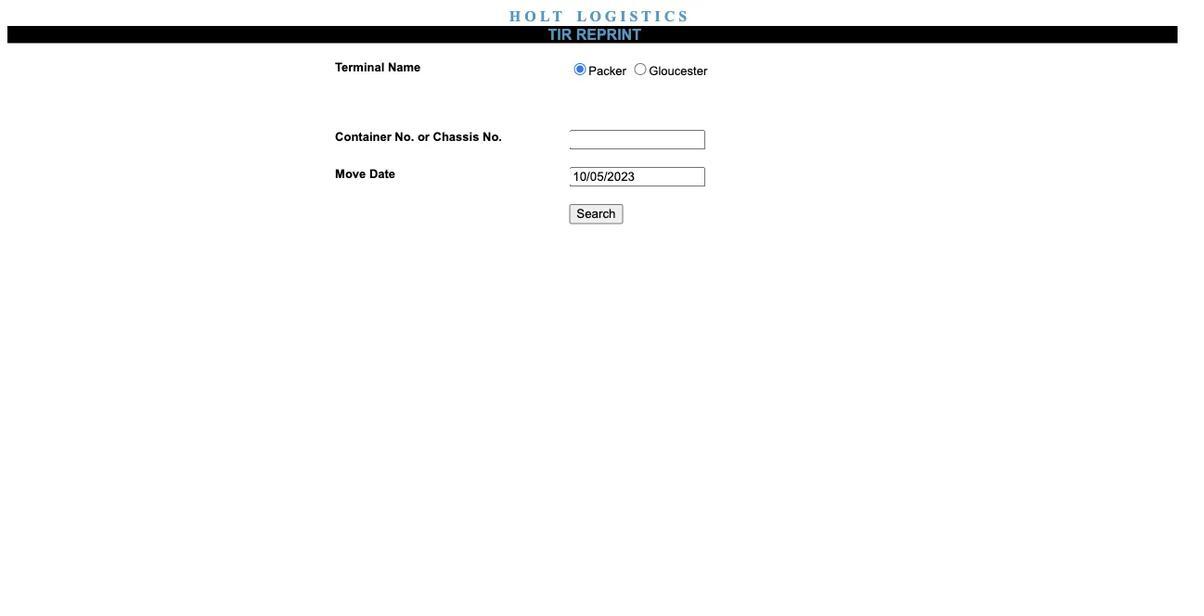 Task type: locate. For each thing, give the bounding box(es) containing it.
no. right the chassis
[[483, 130, 502, 144]]

c
[[664, 7, 675, 24]]

s right c
[[679, 7, 687, 24]]

None submit
[[569, 204, 623, 224]]

0 horizontal spatial s
[[630, 7, 638, 24]]

no.
[[395, 130, 414, 144], [483, 130, 502, 144]]

terminal name
[[335, 60, 421, 74]]

1 horizontal spatial i
[[655, 7, 661, 24]]

gloucester
[[649, 64, 708, 78]]

chassis
[[433, 130, 479, 144]]

h          o l t    l o g i s t i c s tir reprint
[[509, 7, 687, 43]]

i right g
[[620, 7, 626, 24]]

1 s from the left
[[630, 7, 638, 24]]

1 horizontal spatial o
[[590, 7, 601, 24]]

2 no. from the left
[[483, 130, 502, 144]]

o left g
[[590, 7, 601, 24]]

i
[[620, 7, 626, 24], [655, 7, 661, 24]]

o
[[525, 7, 536, 24], [590, 7, 601, 24]]

0 horizontal spatial no.
[[395, 130, 414, 144]]

s left the t
[[630, 7, 638, 24]]

no. left or
[[395, 130, 414, 144]]

None radio
[[574, 63, 586, 75]]

i right the t
[[655, 7, 661, 24]]

0 horizontal spatial i
[[620, 7, 626, 24]]

None text field
[[569, 167, 706, 187]]

2 s from the left
[[679, 7, 687, 24]]

1 o from the left
[[525, 7, 536, 24]]

move
[[335, 167, 366, 181]]

tir
[[548, 26, 572, 43]]

o left l
[[525, 7, 536, 24]]

None radio
[[634, 63, 646, 75]]

1 horizontal spatial no.
[[483, 130, 502, 144]]

None field
[[569, 130, 706, 150]]

h
[[509, 7, 521, 24]]

t    l
[[553, 7, 587, 24]]

0 horizontal spatial o
[[525, 7, 536, 24]]

s
[[630, 7, 638, 24], [679, 7, 687, 24]]

1 no. from the left
[[395, 130, 414, 144]]

2 o from the left
[[590, 7, 601, 24]]

1 horizontal spatial s
[[679, 7, 687, 24]]



Task type: vqa. For each thing, say whether or not it's contained in the screenshot.
S
yes



Task type: describe. For each thing, give the bounding box(es) containing it.
2 i from the left
[[655, 7, 661, 24]]

date
[[369, 167, 396, 181]]

t
[[642, 7, 651, 24]]

terminal
[[335, 60, 385, 74]]

g
[[605, 7, 617, 24]]

1 i from the left
[[620, 7, 626, 24]]

or
[[418, 130, 430, 144]]

reprint
[[576, 26, 641, 43]]

container no. or chassis no.
[[335, 130, 502, 144]]

name
[[388, 60, 421, 74]]

l
[[540, 7, 549, 24]]

container
[[335, 130, 392, 144]]

move date
[[335, 167, 396, 181]]

packer
[[589, 64, 630, 78]]



